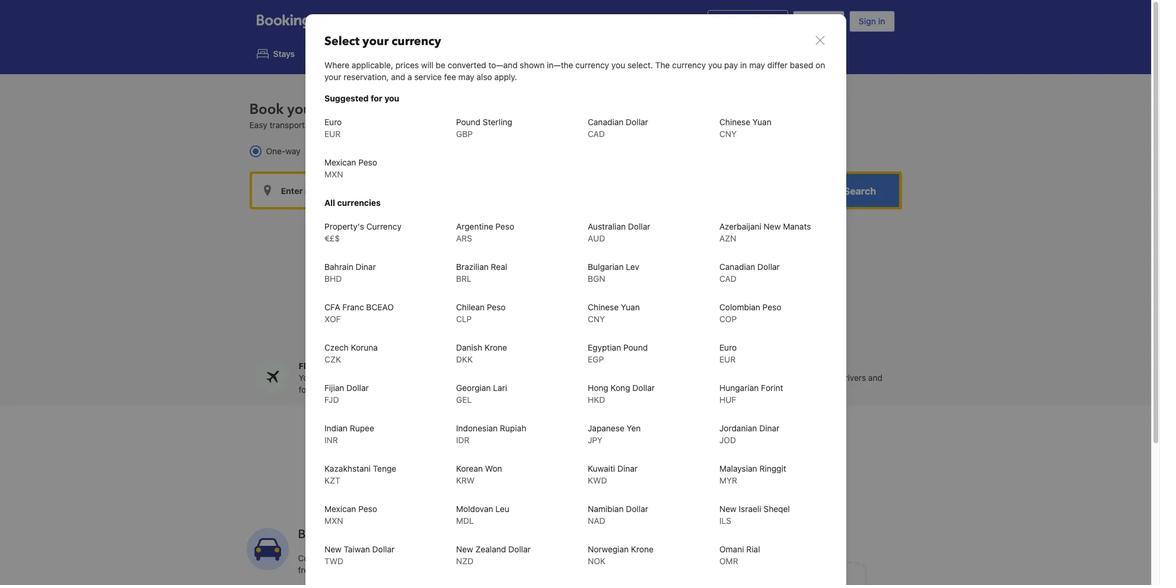 Task type: describe. For each thing, give the bounding box(es) containing it.
your up taiwan on the bottom
[[347, 526, 371, 542]]

suggested
[[324, 93, 369, 103]]

norwegian krone nok
[[588, 544, 654, 566]]

jordanian
[[720, 423, 757, 433]]

mdl
[[456, 516, 474, 526]]

yen
[[627, 423, 641, 433]]

pound inside egyptian pound egp
[[623, 342, 648, 353]]

argentine
[[456, 221, 493, 231]]

flight for flight + hotel
[[402, 49, 424, 59]]

your inside where applicable, prices will be converted to—and shown in—the currency you select. the currency you pay in may differ based on your reservation, and a service fee may also apply.
[[324, 72, 341, 82]]

2 horizontal spatial currency
[[672, 60, 706, 70]]

czk
[[324, 354, 341, 364]]

peso inside colombian peso cop
[[763, 302, 781, 312]]

israeli
[[739, 504, 761, 514]]

nok
[[588, 556, 606, 566]]

your inside flight tracking your driver will track your flight and wait for you if it's delayed
[[379, 373, 396, 383]]

shown
[[520, 60, 545, 70]]

gbp
[[456, 129, 473, 139]]

1 horizontal spatial euro
[[720, 342, 737, 353]]

you left select.
[[612, 60, 625, 70]]

georgian lari gel
[[456, 383, 507, 405]]

property's currency €£$
[[324, 221, 401, 243]]

0 vertical spatial may
[[749, 60, 765, 70]]

airport for book
[[320, 100, 365, 119]]

brl
[[456, 274, 471, 284]]

0 horizontal spatial canadian dollar cad
[[588, 117, 648, 139]]

kwd
[[588, 475, 607, 485]]

your left gbp
[[420, 120, 437, 130]]

manats
[[783, 221, 811, 231]]

you down the reservation,
[[384, 93, 399, 103]]

new israeli sheqel ils
[[720, 504, 790, 526]]

you inside confirmation is immediate. if your plans change, you can cancel for free up to 24 hours before your scheduled pickup time
[[485, 553, 499, 563]]

select your currency dialog
[[305, 14, 847, 585]]

1 vertical spatial no
[[565, 385, 575, 395]]

work
[[752, 373, 771, 383]]

1 horizontal spatial no
[[649, 373, 658, 383]]

for for is
[[545, 553, 555, 563]]

in inside where applicable, prices will be converted to—and shown in—the currency you select. the currency you pay in may differ based on your reservation, and a service fee may also apply.
[[740, 60, 747, 70]]

24
[[338, 565, 348, 575]]

azerbaijani new manats azn
[[720, 221, 811, 243]]

moldovan leu mdl
[[456, 504, 509, 526]]

confirmation is immediate. if your plans change, you can cancel for free up to 24 hours before your scheduled pickup time
[[298, 553, 555, 575]]

dollar inside new zealand dollar nzd
[[508, 544, 531, 554]]

kazakhstani tenge kzt
[[324, 463, 396, 485]]

argentine peso ars
[[456, 221, 514, 243]]

driver
[[318, 373, 340, 383]]

new for new israeli sheqel ils
[[720, 504, 737, 514]]

if
[[328, 385, 333, 395]]

book
[[250, 100, 284, 119]]

you left pay
[[708, 60, 722, 70]]

your right book
[[287, 100, 317, 119]]

0 horizontal spatial may
[[458, 72, 474, 82]]

a
[[407, 72, 412, 82]]

we work with professional drivers and have 24/7 customer care
[[738, 373, 883, 395]]

flight for flight tracking your driver will track your flight and wait for you if it's delayed
[[299, 361, 322, 371]]

dollar inside new taiwan dollar twd
[[372, 544, 395, 554]]

close the list of currencies image
[[813, 33, 828, 47]]

professional
[[791, 373, 838, 383]]

based
[[790, 60, 814, 70]]

egp
[[588, 354, 604, 364]]

moldovan
[[456, 504, 493, 514]]

colombian peso cop
[[720, 302, 781, 324]]

airport transportation made easy
[[431, 442, 721, 468]]

it
[[665, 510, 670, 521]]

select.
[[628, 60, 653, 70]]

leu
[[495, 504, 509, 514]]

dollar inside fijian dollar fjd
[[346, 383, 369, 393]]

1 horizontal spatial booking airport taxi image
[[620, 505, 869, 585]]

sign in link
[[850, 11, 895, 32]]

1 vertical spatial chinese
[[588, 302, 619, 312]]

jod
[[720, 435, 736, 445]]

does
[[644, 510, 662, 521]]

all currencies
[[324, 198, 381, 208]]

1 vertical spatial canadian dollar cad
[[720, 262, 780, 284]]

fjd
[[324, 395, 339, 405]]

1 horizontal spatial chinese
[[720, 117, 751, 127]]

hkd
[[588, 395, 605, 405]]

franc
[[342, 302, 364, 312]]

cfa franc bceao xof
[[324, 302, 394, 324]]

0 vertical spatial yuan
[[753, 117, 772, 127]]

transportation inside book your airport taxi easy transportation between the airport and your accommodations
[[270, 120, 324, 130]]

and inside where applicable, prices will be converted to—and shown in—the currency you select. the currency you pay in may differ based on your reservation, and a service fee may also apply.
[[391, 72, 405, 82]]

search button
[[821, 174, 900, 207]]

clp
[[456, 314, 472, 324]]

chilean
[[456, 302, 485, 312]]

0 horizontal spatial euro eur
[[324, 117, 342, 139]]

0 horizontal spatial canadian
[[588, 117, 624, 127]]

before
[[374, 565, 399, 575]]

japanese
[[588, 423, 625, 433]]

hotel
[[434, 49, 455, 59]]

korean
[[456, 463, 483, 474]]

pay
[[724, 60, 738, 70]]

egyptian
[[588, 342, 621, 353]]

australian
[[588, 221, 626, 231]]

one-way
[[266, 146, 301, 156]]

nad
[[588, 516, 605, 526]]

your right if
[[410, 553, 427, 563]]

0 horizontal spatial cad
[[588, 129, 605, 139]]

ils
[[720, 516, 732, 526]]

made
[[627, 442, 677, 468]]

how does it work?
[[624, 510, 694, 521]]

your inside your price is confirmed up front – no extra costs, no cash required
[[518, 373, 536, 383]]

brazilian real brl
[[456, 262, 507, 284]]

booking.com online hotel reservations image
[[257, 14, 342, 28]]

all
[[324, 198, 335, 208]]

taxi for book
[[368, 100, 393, 119]]

plans
[[429, 553, 450, 563]]

danish
[[456, 342, 482, 353]]

dinar for bahrain dinar bhd
[[356, 262, 376, 272]]

bulgarian lev bgn
[[588, 262, 639, 284]]

bhd
[[324, 274, 342, 284]]

your price is confirmed up front – no extra costs, no cash required
[[518, 373, 658, 395]]

differ
[[767, 60, 788, 70]]

peso down the the
[[358, 157, 377, 167]]

koruna
[[351, 342, 378, 353]]

0 vertical spatial eur
[[324, 129, 341, 139]]

on
[[816, 60, 825, 70]]

usd
[[610, 16, 630, 27]]

drivers
[[840, 373, 867, 383]]

change,
[[452, 553, 483, 563]]



Task type: vqa. For each thing, say whether or not it's contained in the screenshot.


Task type: locate. For each thing, give the bounding box(es) containing it.
2 mexican from the top
[[324, 504, 356, 514]]

1 mexican from the top
[[324, 157, 356, 167]]

new up ils
[[720, 504, 737, 514]]

your down if
[[401, 565, 418, 575]]

1 vertical spatial transportation
[[498, 442, 622, 468]]

2 your from the left
[[518, 373, 536, 383]]

up inside confirmation is immediate. if your plans change, you can cancel for free up to 24 hours before your scheduled pickup time
[[316, 565, 325, 575]]

new up "nzd"
[[456, 544, 473, 554]]

will down tracking
[[343, 373, 355, 383]]

mexican peso mxn up all currencies
[[324, 157, 377, 179]]

currency
[[392, 33, 441, 49], [575, 60, 609, 70], [672, 60, 706, 70]]

your inside list your property 'link'
[[730, 16, 747, 26]]

peso right colombian
[[763, 302, 781, 312]]

0 horizontal spatial pound
[[456, 117, 480, 127]]

1 vertical spatial may
[[458, 72, 474, 82]]

0 horizontal spatial transportation
[[270, 120, 324, 130]]

for left if
[[299, 385, 309, 395]]

2 horizontal spatial for
[[545, 553, 555, 563]]

1 vertical spatial will
[[343, 373, 355, 383]]

1 mexican peso mxn from the top
[[324, 157, 377, 179]]

1 vertical spatial yuan
[[621, 302, 640, 312]]

new for new zealand dollar nzd
[[456, 544, 473, 554]]

japanese yen jpy
[[588, 423, 641, 445]]

scheduled
[[420, 565, 460, 575]]

you
[[612, 60, 625, 70], [708, 60, 722, 70], [384, 93, 399, 103], [312, 385, 326, 395], [485, 553, 499, 563]]

1 horizontal spatial yuan
[[753, 117, 772, 127]]

stays link
[[247, 40, 304, 67]]

indonesian
[[456, 423, 498, 433]]

0 horizontal spatial for
[[299, 385, 309, 395]]

euro down cop
[[720, 342, 737, 353]]

airport up if
[[374, 526, 411, 542]]

hours
[[350, 565, 372, 575]]

chinese down pay
[[720, 117, 751, 127]]

may down converted
[[458, 72, 474, 82]]

0 vertical spatial euro eur
[[324, 117, 342, 139]]

0 vertical spatial flight
[[402, 49, 424, 59]]

flight inside flight tracking your driver will track your flight and wait for you if it's delayed
[[299, 361, 322, 371]]

myr
[[720, 475, 737, 485]]

and inside book your airport taxi easy transportation between the airport and your accommodations
[[404, 120, 418, 130]]

0 vertical spatial transportation
[[270, 120, 324, 130]]

for down the reservation,
[[371, 93, 382, 103]]

new inside azerbaijani new manats azn
[[764, 221, 781, 231]]

the
[[655, 60, 670, 70]]

dinar inside kuwaiti dinar kwd
[[617, 463, 638, 474]]

customer
[[778, 385, 814, 395]]

and left a
[[391, 72, 405, 82]]

new up twd
[[324, 544, 341, 554]]

sign in
[[859, 16, 886, 26]]

wait
[[436, 373, 452, 383]]

airport right the the
[[376, 120, 402, 130]]

your left "driver"
[[299, 373, 316, 383]]

1 horizontal spatial currency
[[575, 60, 609, 70]]

real
[[491, 262, 507, 272]]

1 horizontal spatial chinese yuan cny
[[720, 117, 772, 139]]

your up the extra
[[518, 373, 536, 383]]

no
[[649, 373, 658, 383], [565, 385, 575, 395]]

in right pay
[[740, 60, 747, 70]]

1 horizontal spatial flight
[[402, 49, 424, 59]]

suggested for you
[[324, 93, 399, 103]]

peso inside the argentine peso ars
[[495, 221, 514, 231]]

lari
[[493, 383, 507, 393]]

huf
[[720, 395, 736, 405]]

flight + hotel
[[402, 49, 455, 59]]

krone inside danish krone dkk
[[485, 342, 507, 353]]

0 horizontal spatial chinese yuan cny
[[588, 302, 640, 324]]

flight up prices
[[402, 49, 424, 59]]

2 vertical spatial for
[[545, 553, 555, 563]]

currency up prices
[[392, 33, 441, 49]]

euro eur down the suggested
[[324, 117, 342, 139]]

0 vertical spatial mxn
[[324, 169, 343, 179]]

0 vertical spatial dinar
[[356, 262, 376, 272]]

eur up the hungarian
[[720, 354, 736, 364]]

pound inside pound sterling gbp
[[456, 117, 480, 127]]

Enter pick-up location text field
[[252, 174, 412, 207]]

1 horizontal spatial transportation
[[498, 442, 622, 468]]

new for new taiwan dollar twd
[[324, 544, 341, 554]]

fijian
[[324, 383, 344, 393]]

cash
[[577, 385, 595, 395]]

0 vertical spatial chinese yuan cny
[[720, 117, 772, 139]]

airport
[[431, 442, 493, 468]]

rupiah
[[500, 423, 526, 433]]

register link
[[793, 11, 845, 32]]

0 horizontal spatial euro
[[324, 117, 342, 127]]

dinar right 'kuwaiti'
[[617, 463, 638, 474]]

you inside flight tracking your driver will track your flight and wait for you if it's delayed
[[312, 385, 326, 395]]

work?
[[672, 510, 694, 521]]

in right sign
[[879, 16, 886, 26]]

immediate.
[[359, 553, 401, 563]]

you left if
[[312, 385, 326, 395]]

up left to
[[316, 565, 325, 575]]

1 vertical spatial dinar
[[759, 423, 780, 433]]

new inside new israeli sheqel ils
[[720, 504, 737, 514]]

lev
[[626, 262, 639, 272]]

0 vertical spatial canadian
[[588, 117, 624, 127]]

1 vertical spatial cad
[[720, 274, 737, 284]]

0 horizontal spatial booking airport taxi image
[[247, 528, 289, 570]]

dinar for jordanian dinar jod
[[759, 423, 780, 433]]

1 horizontal spatial canadian dollar cad
[[720, 262, 780, 284]]

peso right chilean
[[487, 302, 506, 312]]

1 horizontal spatial eur
[[720, 354, 736, 364]]

is right price on the left bottom of the page
[[559, 373, 566, 383]]

for right cancel
[[545, 553, 555, 563]]

1 vertical spatial up
[[316, 565, 325, 575]]

dollar inside australian dollar aud
[[628, 221, 650, 231]]

no left 'cash'
[[565, 385, 575, 395]]

indonesian rupiah idr
[[456, 423, 526, 445]]

brazilian
[[456, 262, 489, 272]]

will
[[421, 60, 433, 70], [343, 373, 355, 383]]

and right the the
[[404, 120, 418, 130]]

1 horizontal spatial dinar
[[617, 463, 638, 474]]

eur
[[324, 129, 341, 139], [720, 354, 736, 364]]

for inside confirmation is immediate. if your plans change, you can cancel for free up to 24 hours before your scheduled pickup time
[[545, 553, 555, 563]]

0 vertical spatial mexican peso mxn
[[324, 157, 377, 179]]

dinar right 'bahrain'
[[356, 262, 376, 272]]

1 horizontal spatial taxi
[[414, 526, 433, 542]]

and left wait
[[420, 373, 434, 383]]

mexican peso mxn up the booking your airport taxi
[[324, 504, 377, 526]]

up inside your price is confirmed up front – no extra costs, no cash required
[[609, 373, 619, 383]]

krone right norwegian
[[631, 544, 654, 554]]

is inside your price is confirmed up front – no extra costs, no cash required
[[559, 373, 566, 383]]

0 horizontal spatial taxi
[[368, 100, 393, 119]]

for inside flight tracking your driver will track your flight and wait for you if it's delayed
[[299, 385, 309, 395]]

0 vertical spatial will
[[421, 60, 433, 70]]

bahrain
[[324, 262, 353, 272]]

0 vertical spatial no
[[649, 373, 658, 383]]

peso inside chilean peso clp
[[487, 302, 506, 312]]

hungarian forint huf
[[720, 383, 783, 405]]

inr
[[324, 435, 338, 445]]

your inside flight tracking your driver will track your flight and wait for you if it's delayed
[[299, 373, 316, 383]]

1 vertical spatial airport
[[376, 120, 402, 130]]

dinar for kuwaiti dinar kwd
[[617, 463, 638, 474]]

2 vertical spatial airport
[[374, 526, 411, 542]]

1 horizontal spatial will
[[421, 60, 433, 70]]

eur left the the
[[324, 129, 341, 139]]

zealand
[[475, 544, 506, 554]]

0 vertical spatial krone
[[485, 342, 507, 353]]

2 mxn from the top
[[324, 516, 343, 526]]

mexican up enter pick-up location text field
[[324, 157, 356, 167]]

flights
[[335, 49, 362, 59]]

1 mxn from the top
[[324, 169, 343, 179]]

currency right the
[[672, 60, 706, 70]]

0 vertical spatial mexican
[[324, 157, 356, 167]]

easy
[[682, 442, 721, 468]]

new taiwan dollar twd
[[324, 544, 395, 566]]

0 vertical spatial euro
[[324, 117, 342, 127]]

for inside select your currency dialog
[[371, 93, 382, 103]]

2 mexican peso mxn from the top
[[324, 504, 377, 526]]

0 horizontal spatial yuan
[[621, 302, 640, 312]]

peso up the booking your airport taxi
[[358, 504, 377, 514]]

rial
[[746, 544, 760, 554]]

your right list
[[730, 16, 747, 26]]

will inside where applicable, prices will be converted to—and shown in—the currency you select. the currency you pay in may differ based on your reservation, and a service fee may also apply.
[[421, 60, 433, 70]]

1 horizontal spatial cad
[[720, 274, 737, 284]]

new left manats
[[764, 221, 781, 231]]

0 horizontal spatial eur
[[324, 129, 341, 139]]

no right –
[[649, 373, 658, 383]]

1 horizontal spatial your
[[518, 373, 536, 383]]

0 vertical spatial is
[[559, 373, 566, 383]]

krone for norwegian krone nok
[[631, 544, 654, 554]]

mexican down kzt
[[324, 504, 356, 514]]

cny
[[720, 129, 737, 139], [588, 314, 605, 324]]

1 vertical spatial mexican peso mxn
[[324, 504, 377, 526]]

1 vertical spatial canadian
[[720, 262, 755, 272]]

australian dollar aud
[[588, 221, 650, 243]]

canadian dollar cad
[[588, 117, 648, 139], [720, 262, 780, 284]]

hungarian
[[720, 383, 759, 393]]

mexican
[[324, 157, 356, 167], [324, 504, 356, 514]]

0 vertical spatial in
[[879, 16, 886, 26]]

taxi up plans at the left bottom
[[414, 526, 433, 542]]

dollar inside namibian dollar nad
[[626, 504, 648, 514]]

flight up "driver"
[[299, 361, 322, 371]]

pound up front at the bottom
[[623, 342, 648, 353]]

your right track
[[379, 373, 396, 383]]

peso right argentine on the top of page
[[495, 221, 514, 231]]

chinese down bgn
[[588, 302, 619, 312]]

0 vertical spatial pound
[[456, 117, 480, 127]]

1 vertical spatial euro
[[720, 342, 737, 353]]

taxi for booking
[[414, 526, 433, 542]]

1 horizontal spatial for
[[371, 93, 382, 103]]

won
[[485, 463, 502, 474]]

with
[[773, 373, 789, 383]]

dollar inside hong kong dollar hkd
[[633, 383, 655, 393]]

0 horizontal spatial cny
[[588, 314, 605, 324]]

mxn up booking
[[324, 516, 343, 526]]

1 horizontal spatial up
[[609, 373, 619, 383]]

twd
[[324, 556, 343, 566]]

yuan down differ
[[753, 117, 772, 127]]

dinar inside jordanian dinar jod
[[759, 423, 780, 433]]

aud
[[588, 233, 605, 243]]

and inside flight tracking your driver will track your flight and wait for you if it's delayed
[[420, 373, 434, 383]]

your
[[730, 16, 747, 26], [362, 33, 389, 49], [324, 72, 341, 82], [287, 100, 317, 119], [420, 120, 437, 130], [379, 373, 396, 383], [347, 526, 371, 542], [410, 553, 427, 563], [401, 565, 418, 575]]

1 your from the left
[[299, 373, 316, 383]]

sterling
[[483, 117, 512, 127]]

booking your airport taxi
[[298, 526, 433, 542]]

0 vertical spatial cny
[[720, 129, 737, 139]]

new zealand dollar nzd
[[456, 544, 531, 566]]

0 horizontal spatial will
[[343, 373, 355, 383]]

1 vertical spatial eur
[[720, 354, 736, 364]]

sign
[[859, 16, 877, 26]]

dinar right jordanian
[[759, 423, 780, 433]]

ringgit
[[760, 463, 787, 474]]

1 vertical spatial for
[[299, 385, 309, 395]]

0 vertical spatial taxi
[[368, 100, 393, 119]]

krone right danish
[[485, 342, 507, 353]]

is up hours on the left
[[350, 553, 356, 563]]

mxn up all at the left top
[[324, 169, 343, 179]]

georgian
[[456, 383, 491, 393]]

currency right in—the
[[575, 60, 609, 70]]

new inside new zealand dollar nzd
[[456, 544, 473, 554]]

jpy
[[588, 435, 603, 445]]

1 vertical spatial cny
[[588, 314, 605, 324]]

cancel
[[517, 553, 542, 563]]

taiwan
[[344, 544, 370, 554]]

and inside the we work with professional drivers and have 24/7 customer care
[[869, 373, 883, 383]]

1 vertical spatial chinese yuan cny
[[588, 302, 640, 324]]

nzd
[[456, 556, 474, 566]]

kuwaiti
[[588, 463, 615, 474]]

colombian
[[720, 302, 760, 312]]

0 horizontal spatial currency
[[392, 33, 441, 49]]

list your property link
[[708, 10, 789, 33]]

stays
[[273, 49, 295, 59]]

1 vertical spatial is
[[350, 553, 356, 563]]

is
[[559, 373, 566, 383], [350, 553, 356, 563]]

yuan down bulgarian lev bgn
[[621, 302, 640, 312]]

egyptian pound egp
[[588, 342, 648, 364]]

taxi up the the
[[368, 100, 393, 119]]

transportation up "way"
[[270, 120, 324, 130]]

1 vertical spatial in
[[740, 60, 747, 70]]

confirmed
[[568, 373, 607, 383]]

you up time
[[485, 553, 499, 563]]

up up required
[[609, 373, 619, 383]]

chinese
[[720, 117, 751, 127], [588, 302, 619, 312]]

fee
[[444, 72, 456, 82]]

be
[[436, 60, 445, 70]]

0 vertical spatial chinese
[[720, 117, 751, 127]]

is inside confirmation is immediate. if your plans change, you can cancel for free up to 24 hours before your scheduled pickup time
[[350, 553, 356, 563]]

0 horizontal spatial is
[[350, 553, 356, 563]]

property's
[[324, 221, 364, 231]]

krw
[[456, 475, 475, 485]]

0 horizontal spatial in
[[740, 60, 747, 70]]

1 vertical spatial mxn
[[324, 516, 343, 526]]

airport for booking
[[374, 526, 411, 542]]

and right drivers
[[869, 373, 883, 383]]

will inside flight tracking your driver will track your flight and wait for you if it's delayed
[[343, 373, 355, 383]]

1 vertical spatial krone
[[631, 544, 654, 554]]

sheqel
[[764, 504, 790, 514]]

1 vertical spatial pound
[[623, 342, 648, 353]]

euro down the suggested
[[324, 117, 342, 127]]

search
[[844, 186, 877, 197]]

your down where
[[324, 72, 341, 82]]

1 vertical spatial taxi
[[414, 526, 433, 542]]

1 horizontal spatial in
[[879, 16, 886, 26]]

1 vertical spatial euro eur
[[720, 342, 737, 364]]

apply.
[[494, 72, 517, 82]]

2 horizontal spatial dinar
[[759, 423, 780, 433]]

czech
[[324, 342, 348, 353]]

taxi
[[368, 100, 393, 119], [414, 526, 433, 542]]

property
[[749, 16, 783, 26]]

omr
[[720, 556, 738, 566]]

flight
[[398, 373, 418, 383]]

taxi inside book your airport taxi easy transportation between the airport and your accommodations
[[368, 100, 393, 119]]

2 vertical spatial dinar
[[617, 463, 638, 474]]

ars
[[456, 233, 472, 243]]

for
[[371, 93, 382, 103], [299, 385, 309, 395], [545, 553, 555, 563]]

0 horizontal spatial your
[[299, 373, 316, 383]]

krone inside norwegian krone nok
[[631, 544, 654, 554]]

1 horizontal spatial euro eur
[[720, 342, 737, 364]]

may left differ
[[749, 60, 765, 70]]

airport up between
[[320, 100, 365, 119]]

converted
[[448, 60, 486, 70]]

up
[[609, 373, 619, 383], [316, 565, 325, 575]]

krone for danish krone dkk
[[485, 342, 507, 353]]

indian rupee inr
[[324, 423, 374, 445]]

new inside new taiwan dollar twd
[[324, 544, 341, 554]]

your up applicable,
[[362, 33, 389, 49]]

booking airport taxi image
[[620, 505, 869, 585], [247, 528, 289, 570]]

norwegian
[[588, 544, 629, 554]]

pound up gbp
[[456, 117, 480, 127]]

1 vertical spatial mexican
[[324, 504, 356, 514]]

0 vertical spatial up
[[609, 373, 619, 383]]

0 horizontal spatial up
[[316, 565, 325, 575]]

transportation up kwd at the bottom right of the page
[[498, 442, 622, 468]]

chilean peso clp
[[456, 302, 506, 324]]

currencies
[[337, 198, 381, 208]]

1 horizontal spatial cny
[[720, 129, 737, 139]]

1 horizontal spatial may
[[749, 60, 765, 70]]

for for tracking
[[299, 385, 309, 395]]

1 horizontal spatial canadian
[[720, 262, 755, 272]]

namibian dollar nad
[[588, 504, 648, 526]]

0 horizontal spatial flight
[[299, 361, 322, 371]]

euro eur down cop
[[720, 342, 737, 364]]

dinar inside bahrain dinar bhd
[[356, 262, 376, 272]]

dkk
[[456, 354, 473, 364]]

0 vertical spatial airport
[[320, 100, 365, 119]]

0 horizontal spatial dinar
[[356, 262, 376, 272]]

will down "flight + hotel"
[[421, 60, 433, 70]]



